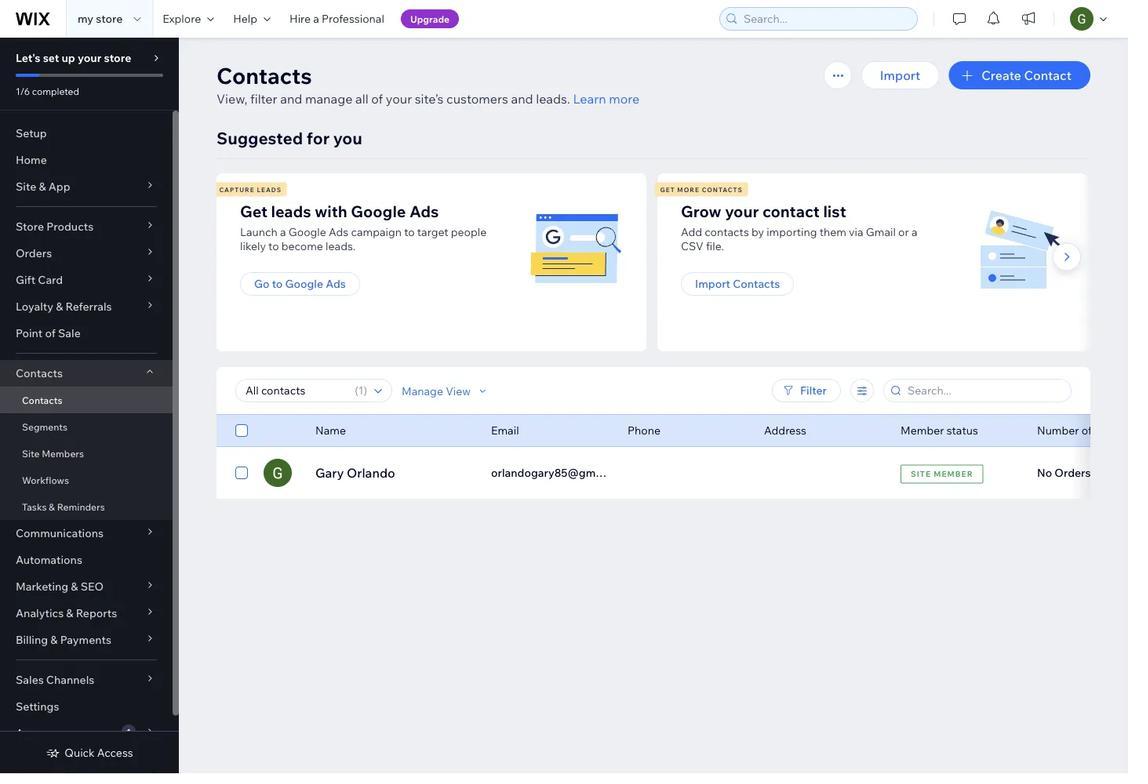 Task type: locate. For each thing, give the bounding box(es) containing it.
ads down the with
[[329, 225, 349, 239]]

0 horizontal spatial leads.
[[326, 239, 356, 253]]

contacts button
[[0, 360, 173, 387]]

a inside grow your contact list add contacts by importing them via gmail or a csv file.
[[912, 225, 918, 239]]

orders inside popup button
[[16, 246, 52, 260]]

leads. inside get leads with google ads launch a google ads campaign to target people likely to become leads.
[[326, 239, 356, 253]]

0 horizontal spatial orders
[[16, 246, 52, 260]]

1 vertical spatial of
[[45, 326, 56, 340]]

orders
[[16, 246, 52, 260], [1055, 466, 1091, 480]]

add
[[681, 225, 702, 239]]

orders right no
[[1055, 466, 1091, 480]]

& right tasks
[[49, 501, 55, 513]]

1 vertical spatial view
[[981, 465, 1011, 481]]

view right manage in the left of the page
[[446, 384, 471, 398]]

& for billing
[[50, 633, 58, 647]]

analytics & reports button
[[0, 600, 173, 627]]

1/6 completed
[[16, 85, 79, 97]]

1 vertical spatial store
[[104, 51, 131, 65]]

list
[[214, 173, 1094, 351]]

a inside get leads with google ads launch a google ads campaign to target people likely to become leads.
[[280, 225, 286, 239]]

your left 'site's' in the top of the page
[[386, 91, 412, 107]]

gift
[[16, 273, 35, 287]]

ads down get leads with google ads launch a google ads campaign to target people likely to become leads.
[[326, 277, 346, 291]]

number of purcha
[[1037, 424, 1128, 437]]

view inside popup button
[[446, 384, 471, 398]]

go to google ads
[[254, 277, 346, 291]]

contact
[[1024, 67, 1072, 83]]

& inside 'popup button'
[[66, 606, 73, 620]]

quick access
[[65, 746, 133, 760]]

create
[[982, 67, 1021, 83]]

email
[[491, 424, 519, 437]]

address
[[764, 424, 806, 437]]

hire a professional
[[290, 12, 384, 25]]

suggested for you
[[217, 127, 362, 148]]

suggested
[[217, 127, 303, 148]]

2 vertical spatial your
[[725, 201, 759, 221]]

with
[[315, 201, 347, 221]]

member left status
[[901, 424, 944, 437]]

your inside contacts view, filter and manage all of your site's customers and leads. learn more
[[386, 91, 412, 107]]

& left the app
[[39, 180, 46, 193]]

contacts view, filter and manage all of your site's customers and leads. learn more
[[217, 62, 640, 107]]

google up the campaign
[[351, 201, 406, 221]]

0 horizontal spatial import
[[695, 277, 730, 291]]

2 horizontal spatial of
[[1082, 424, 1092, 437]]

store right my
[[96, 12, 123, 25]]

your right up
[[78, 51, 101, 65]]

of inside contacts view, filter and manage all of your site's customers and leads. learn more
[[371, 91, 383, 107]]

1 vertical spatial search... field
[[903, 380, 1066, 402]]

view left no
[[981, 465, 1011, 481]]

Search... field
[[739, 8, 912, 30], [903, 380, 1066, 402]]

2 horizontal spatial your
[[725, 201, 759, 221]]

site for site & app
[[16, 180, 36, 193]]

2 vertical spatial site
[[911, 469, 931, 479]]

member down status
[[934, 469, 973, 479]]

settings
[[16, 700, 59, 714]]

of left purcha
[[1082, 424, 1092, 437]]

contacts
[[702, 186, 743, 193]]

sales channels button
[[0, 667, 173, 694]]

to left "target"
[[404, 225, 415, 239]]

(
[[355, 384, 358, 397]]

name
[[315, 424, 346, 437]]

and right customers
[[511, 91, 533, 107]]

contacts
[[217, 62, 312, 89], [733, 277, 780, 291], [16, 366, 63, 380], [22, 394, 62, 406]]

1 and from the left
[[280, 91, 302, 107]]

contacts inside button
[[733, 277, 780, 291]]

contacts down the point of sale
[[16, 366, 63, 380]]

leads. down the with
[[326, 239, 356, 253]]

store down my store
[[104, 51, 131, 65]]

member
[[901, 424, 944, 437], [934, 469, 973, 479]]

site down home
[[16, 180, 36, 193]]

and right filter
[[280, 91, 302, 107]]

google down become
[[285, 277, 323, 291]]

let's set up your store
[[16, 51, 131, 65]]

a right the or
[[912, 225, 918, 239]]

analytics
[[16, 606, 64, 620]]

0 vertical spatial your
[[78, 51, 101, 65]]

& right billing
[[50, 633, 58, 647]]

1 horizontal spatial orders
[[1055, 466, 1091, 480]]

& left reports
[[66, 606, 73, 620]]

manage view button
[[402, 384, 490, 398]]

help
[[233, 12, 257, 25]]

1/6
[[16, 85, 30, 97]]

to
[[404, 225, 415, 239], [268, 239, 279, 253], [272, 277, 283, 291]]

gift card button
[[0, 267, 173, 293]]

quick
[[65, 746, 95, 760]]

a right the hire
[[313, 12, 319, 25]]

store inside sidebar element
[[104, 51, 131, 65]]

payments
[[60, 633, 111, 647]]

leads. left learn
[[536, 91, 570, 107]]

no
[[1037, 466, 1052, 480]]

0 vertical spatial view
[[446, 384, 471, 398]]

1 vertical spatial orders
[[1055, 466, 1091, 480]]

0 vertical spatial member
[[901, 424, 944, 437]]

1 horizontal spatial your
[[386, 91, 412, 107]]

0 horizontal spatial of
[[45, 326, 56, 340]]

you
[[333, 127, 362, 148]]

1 horizontal spatial a
[[313, 12, 319, 25]]

capture leads
[[219, 186, 282, 193]]

1 vertical spatial your
[[386, 91, 412, 107]]

0 vertical spatial import
[[880, 67, 921, 83]]

site down member status
[[911, 469, 931, 479]]

of right 'all'
[[371, 91, 383, 107]]

0 horizontal spatial a
[[280, 225, 286, 239]]

& right loyalty
[[56, 300, 63, 313]]

0 vertical spatial site
[[16, 180, 36, 193]]

orders down the store on the top of the page
[[16, 246, 52, 260]]

2 vertical spatial of
[[1082, 424, 1092, 437]]

to right go
[[272, 277, 283, 291]]

more
[[677, 186, 700, 193]]

view link
[[963, 459, 1029, 487]]

1 vertical spatial site
[[22, 448, 40, 459]]

ads up "target"
[[410, 201, 439, 221]]

gary
[[315, 465, 344, 481]]

0 vertical spatial leads.
[[536, 91, 570, 107]]

0 horizontal spatial 1
[[127, 727, 131, 737]]

billing & payments
[[16, 633, 111, 647]]

upgrade button
[[401, 9, 459, 28]]

0 horizontal spatial view
[[446, 384, 471, 398]]

of left sale
[[45, 326, 56, 340]]

google up become
[[289, 225, 326, 239]]

0 horizontal spatial and
[[280, 91, 302, 107]]

None checkbox
[[235, 421, 248, 440], [235, 464, 248, 483], [235, 421, 248, 440], [235, 464, 248, 483]]

get
[[660, 186, 675, 193]]

0 horizontal spatial your
[[78, 51, 101, 65]]

view,
[[217, 91, 247, 107]]

1 horizontal spatial of
[[371, 91, 383, 107]]

to down the launch
[[268, 239, 279, 253]]

site down 'segments'
[[22, 448, 40, 459]]

set
[[43, 51, 59, 65]]

contact
[[763, 201, 820, 221]]

1 left manage in the left of the page
[[358, 384, 364, 397]]

store
[[96, 12, 123, 25], [104, 51, 131, 65]]

filter
[[250, 91, 277, 107]]

to inside go to google ads button
[[272, 277, 283, 291]]

1
[[358, 384, 364, 397], [127, 727, 131, 737]]

get
[[240, 201, 267, 221]]

2 vertical spatial google
[[285, 277, 323, 291]]

settings link
[[0, 694, 173, 720]]

( 1 )
[[355, 384, 367, 397]]

contacts up filter
[[217, 62, 312, 89]]

your inside grow your contact list add contacts by importing them via gmail or a csv file.
[[725, 201, 759, 221]]

1 vertical spatial leads.
[[326, 239, 356, 253]]

& for tasks
[[49, 501, 55, 513]]

of inside sidebar element
[[45, 326, 56, 340]]

phone
[[628, 424, 661, 437]]

import
[[880, 67, 921, 83], [695, 277, 730, 291]]

of
[[371, 91, 383, 107], [45, 326, 56, 340], [1082, 424, 1092, 437]]

manage
[[402, 384, 443, 398]]

1 horizontal spatial 1
[[358, 384, 364, 397]]

1 vertical spatial 1
[[127, 727, 131, 737]]

by
[[752, 225, 764, 239]]

sales channels
[[16, 673, 94, 687]]

2 vertical spatial to
[[272, 277, 283, 291]]

contacts link
[[0, 387, 173, 413]]

contacts down by
[[733, 277, 780, 291]]

1 horizontal spatial view
[[981, 465, 1011, 481]]

segments link
[[0, 413, 173, 440]]

import for import
[[880, 67, 921, 83]]

& left seo
[[71, 580, 78, 594]]

1 inside sidebar element
[[127, 727, 131, 737]]

2 horizontal spatial a
[[912, 225, 918, 239]]

get more contacts
[[660, 186, 743, 193]]

2 and from the left
[[511, 91, 533, 107]]

0 vertical spatial of
[[371, 91, 383, 107]]

1 up access
[[127, 727, 131, 737]]

1 horizontal spatial and
[[511, 91, 533, 107]]

2 vertical spatial ads
[[326, 277, 346, 291]]

your inside sidebar element
[[78, 51, 101, 65]]

site inside dropdown button
[[16, 180, 36, 193]]

sidebar element
[[0, 38, 179, 774]]

list containing get leads with google ads
[[214, 173, 1094, 351]]

a down leads
[[280, 225, 286, 239]]

1 horizontal spatial import
[[880, 67, 921, 83]]

your up contacts
[[725, 201, 759, 221]]

orders button
[[0, 240, 173, 267]]

0 vertical spatial ads
[[410, 201, 439, 221]]

analytics & reports
[[16, 606, 117, 620]]

leads.
[[536, 91, 570, 107], [326, 239, 356, 253]]

1 vertical spatial import
[[695, 277, 730, 291]]

loyalty & referrals
[[16, 300, 112, 313]]

go
[[254, 277, 269, 291]]

launch
[[240, 225, 278, 239]]

0 vertical spatial orders
[[16, 246, 52, 260]]

go to google ads button
[[240, 272, 360, 296]]

1 horizontal spatial leads.
[[536, 91, 570, 107]]

status
[[947, 424, 978, 437]]



Task type: describe. For each thing, give the bounding box(es) containing it.
create contact
[[982, 67, 1072, 83]]

& for analytics
[[66, 606, 73, 620]]

app
[[48, 180, 70, 193]]

store products
[[16, 220, 93, 233]]

customers
[[446, 91, 508, 107]]

1 vertical spatial google
[[289, 225, 326, 239]]

tasks & reminders link
[[0, 493, 173, 520]]

1 vertical spatial ads
[[329, 225, 349, 239]]

explore
[[163, 12, 201, 25]]

workflows link
[[0, 467, 173, 493]]

tasks & reminders
[[22, 501, 105, 513]]

importing
[[767, 225, 817, 239]]

or
[[898, 225, 909, 239]]

marketing & seo button
[[0, 574, 173, 600]]

number
[[1037, 424, 1079, 437]]

import for import contacts
[[695, 277, 730, 291]]

quick access button
[[46, 746, 133, 760]]

contacts inside popup button
[[16, 366, 63, 380]]

become
[[281, 239, 323, 253]]

leads
[[271, 201, 311, 221]]

contacts inside contacts view, filter and manage all of your site's customers and leads. learn more
[[217, 62, 312, 89]]

gary orlando image
[[264, 459, 292, 487]]

Unsaved view field
[[241, 380, 350, 402]]

member status
[[901, 424, 978, 437]]

communications
[[16, 526, 104, 540]]

import button
[[861, 61, 939, 89]]

& for site
[[39, 180, 46, 193]]

automations
[[16, 553, 82, 567]]

site for site members
[[22, 448, 40, 459]]

communications button
[[0, 520, 173, 547]]

products
[[46, 220, 93, 233]]

reminders
[[57, 501, 105, 513]]

)
[[364, 384, 367, 397]]

google inside button
[[285, 277, 323, 291]]

filter button
[[772, 379, 841, 402]]

all
[[355, 91, 368, 107]]

gift card
[[16, 273, 63, 287]]

site for site member
[[911, 469, 931, 479]]

0 vertical spatial to
[[404, 225, 415, 239]]

0 vertical spatial google
[[351, 201, 406, 221]]

segments
[[22, 421, 67, 433]]

file.
[[706, 239, 724, 253]]

gary orlando
[[315, 465, 395, 481]]

no orders
[[1037, 466, 1091, 480]]

1 vertical spatial to
[[268, 239, 279, 253]]

more
[[609, 91, 640, 107]]

& for loyalty
[[56, 300, 63, 313]]

them
[[820, 225, 846, 239]]

grow
[[681, 201, 722, 221]]

point of sale
[[16, 326, 81, 340]]

leads
[[257, 186, 282, 193]]

0 vertical spatial store
[[96, 12, 123, 25]]

0 vertical spatial search... field
[[739, 8, 912, 30]]

leads. inside contacts view, filter and manage all of your site's customers and leads. learn more
[[536, 91, 570, 107]]

site's
[[415, 91, 444, 107]]

manage
[[305, 91, 353, 107]]

campaign
[[351, 225, 402, 239]]

get leads with google ads launch a google ads campaign to target people likely to become leads.
[[240, 201, 487, 253]]

point of sale link
[[0, 320, 173, 347]]

for
[[307, 127, 330, 148]]

contacts
[[705, 225, 749, 239]]

site & app button
[[0, 173, 173, 200]]

loyalty & referrals button
[[0, 293, 173, 320]]

import contacts
[[695, 277, 780, 291]]

contacts up 'segments'
[[22, 394, 62, 406]]

referrals
[[66, 300, 112, 313]]

purcha
[[1094, 424, 1128, 437]]

1 vertical spatial member
[[934, 469, 973, 479]]

billing & payments button
[[0, 627, 173, 654]]

site members
[[22, 448, 84, 459]]

manage view
[[402, 384, 471, 398]]

my
[[78, 12, 93, 25]]

filter
[[800, 384, 827, 397]]

sales
[[16, 673, 44, 687]]

orlando
[[347, 465, 395, 481]]

setup
[[16, 126, 47, 140]]

grow your contact list add contacts by importing them via gmail or a csv file.
[[681, 201, 918, 253]]

csv
[[681, 239, 704, 253]]

upgrade
[[410, 13, 450, 25]]

store products button
[[0, 213, 173, 240]]

seo
[[81, 580, 104, 594]]

reports
[[76, 606, 117, 620]]

capture
[[219, 186, 255, 193]]

hire a professional link
[[280, 0, 394, 38]]

setup link
[[0, 120, 173, 147]]

workflows
[[22, 474, 69, 486]]

site & app
[[16, 180, 70, 193]]

tasks
[[22, 501, 47, 513]]

0 vertical spatial 1
[[358, 384, 364, 397]]

store
[[16, 220, 44, 233]]

sale
[[58, 326, 81, 340]]

home
[[16, 153, 47, 167]]

members
[[42, 448, 84, 459]]

target
[[417, 225, 448, 239]]

ads inside button
[[326, 277, 346, 291]]

billing
[[16, 633, 48, 647]]

learn more button
[[573, 89, 640, 108]]

of for number of purcha
[[1082, 424, 1092, 437]]

gmail
[[866, 225, 896, 239]]

completed
[[32, 85, 79, 97]]

& for marketing
[[71, 580, 78, 594]]

channels
[[46, 673, 94, 687]]

of for point of sale
[[45, 326, 56, 340]]



Task type: vqa. For each thing, say whether or not it's contained in the screenshot.
Site Members
yes



